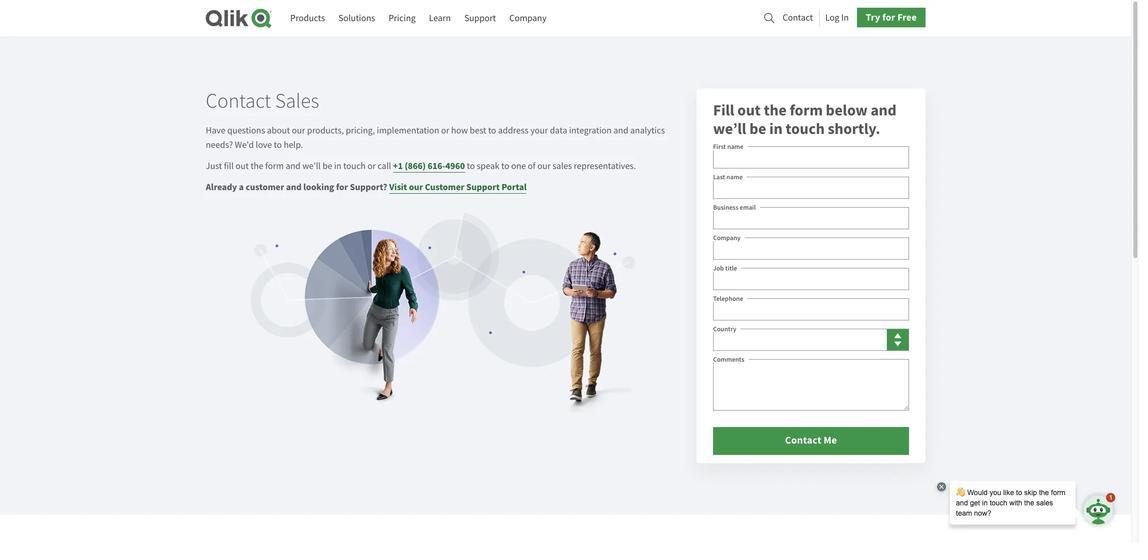 Task type: describe. For each thing, give the bounding box(es) containing it.
menu bar inside qlik main "element"
[[290, 9, 547, 28]]

address
[[498, 125, 529, 137]]

or inside just fill out the form and we'll be in touch or call +1 (866) 616-4960 to speak to one of our sales representatives.
[[368, 160, 376, 172]]

have questions about our products, pricing, implementation or how best to address your data integration and analytics needs? we'd love to help.
[[206, 125, 665, 151]]

company link
[[510, 9, 547, 28]]

log
[[826, 12, 840, 24]]

below
[[826, 100, 868, 121]]

products link
[[290, 9, 325, 28]]

be for we'll
[[323, 160, 332, 172]]

products,
[[307, 125, 344, 137]]

fill
[[713, 100, 735, 121]]

contact sales
[[206, 88, 319, 114]]

pricing link
[[389, 9, 416, 28]]

last
[[713, 173, 725, 182]]

4960
[[446, 160, 465, 172]]

try for free
[[866, 11, 917, 24]]

fill out the form below and we'll be in touch shortly.
[[713, 100, 897, 139]]

our inside have questions about our products, pricing, implementation or how best to address your data integration and analytics needs? we'd love to help.
[[292, 125, 305, 137]]

out inside fill out the form below and we'll be in touch shortly.
[[738, 100, 761, 121]]

customer
[[246, 181, 284, 193]]

integration
[[569, 125, 612, 137]]

+1
[[393, 160, 403, 172]]

needs?
[[206, 139, 233, 151]]

your
[[531, 125, 548, 137]]

in for we'll
[[770, 119, 783, 139]]

business email
[[713, 203, 756, 212]]

Comments text field
[[713, 360, 910, 411]]

implementation
[[377, 125, 439, 137]]

be for we'll
[[750, 119, 767, 139]]

form inside just fill out the form and we'll be in touch or call +1 (866) 616-4960 to speak to one of our sales representatives.
[[265, 160, 284, 172]]

of
[[528, 160, 536, 172]]

last name
[[713, 173, 743, 182]]

best
[[470, 125, 487, 137]]

support inside menu bar
[[465, 12, 496, 24]]

company inside qlik main "element"
[[510, 12, 547, 24]]

how
[[451, 125, 468, 137]]

and inside just fill out the form and we'll be in touch or call +1 (866) 616-4960 to speak to one of our sales representatives.
[[286, 160, 301, 172]]

in
[[842, 12, 849, 24]]

log in
[[826, 12, 849, 24]]

analytics
[[631, 125, 665, 137]]

+1 (866) 616-4960 link
[[393, 160, 465, 173]]

pricing,
[[346, 125, 375, 137]]

love
[[256, 139, 272, 151]]

speak
[[477, 160, 500, 172]]

Job title text field
[[713, 268, 910, 290]]

support link
[[465, 9, 496, 28]]

go to the home page. image
[[206, 8, 272, 28]]

(866)
[[405, 160, 426, 172]]

pricing
[[389, 12, 416, 24]]

touch for shortly.
[[786, 119, 825, 139]]

learn
[[429, 12, 451, 24]]

one
[[511, 160, 526, 172]]

to right the love
[[274, 139, 282, 151]]

or inside have questions about our products, pricing, implementation or how best to address your data integration and analytics needs? we'd love to help.
[[441, 125, 450, 137]]

a
[[239, 181, 244, 193]]

fill
[[224, 160, 234, 172]]



Task type: vqa. For each thing, say whether or not it's contained in the screenshot.
be within the Just fill out the form and we'll be in touch or call +1 (866) 616-4960 to speak to one of our sales representatives.
yes



Task type: locate. For each thing, give the bounding box(es) containing it.
1 vertical spatial out
[[236, 160, 249, 172]]

to right 4960 at the top of the page
[[467, 160, 475, 172]]

be right we'll
[[750, 119, 767, 139]]

out right fill at the top
[[738, 100, 761, 121]]

1 vertical spatial in
[[334, 160, 342, 172]]

touch up first name text box
[[786, 119, 825, 139]]

Business email text field
[[713, 207, 910, 230]]

for right try
[[883, 11, 896, 24]]

0 horizontal spatial out
[[236, 160, 249, 172]]

learn link
[[429, 9, 451, 28]]

be inside just fill out the form and we'll be in touch or call +1 (866) 616-4960 to speak to one of our sales representatives.
[[323, 160, 332, 172]]

to
[[488, 125, 496, 137], [274, 139, 282, 151], [467, 160, 475, 172], [502, 160, 510, 172]]

0 vertical spatial for
[[883, 11, 896, 24]]

for right looking
[[336, 181, 348, 193]]

menu bar containing products
[[290, 9, 547, 28]]

and left we'll
[[286, 160, 301, 172]]

touch inside fill out the form below and we'll be in touch shortly.
[[786, 119, 825, 139]]

1 vertical spatial for
[[336, 181, 348, 193]]

in for we'll
[[334, 160, 342, 172]]

and right the below
[[871, 100, 897, 121]]

0 vertical spatial in
[[770, 119, 783, 139]]

business
[[713, 203, 739, 212]]

our right 'of'
[[538, 160, 551, 172]]

616-
[[428, 160, 446, 172]]

be
[[750, 119, 767, 139], [323, 160, 332, 172]]

out
[[738, 100, 761, 121], [236, 160, 249, 172]]

1 vertical spatial touch
[[343, 160, 366, 172]]

company down business
[[713, 234, 741, 242]]

1 vertical spatial contact
[[206, 88, 271, 114]]

0 vertical spatial support
[[465, 12, 496, 24]]

our
[[292, 125, 305, 137], [538, 160, 551, 172], [409, 181, 423, 193]]

form
[[790, 100, 823, 121], [265, 160, 284, 172]]

1 horizontal spatial or
[[441, 125, 450, 137]]

Company text field
[[713, 238, 910, 260]]

and
[[871, 100, 897, 121], [614, 125, 629, 137], [286, 160, 301, 172], [286, 181, 302, 193]]

country
[[713, 325, 737, 334]]

0 horizontal spatial the
[[251, 160, 263, 172]]

contact up the questions
[[206, 88, 271, 114]]

company right support link
[[510, 12, 547, 24]]

log in link
[[826, 9, 849, 26]]

0 horizontal spatial for
[[336, 181, 348, 193]]

in up first name text box
[[770, 119, 783, 139]]

portal
[[502, 181, 527, 193]]

0 vertical spatial the
[[764, 100, 787, 121]]

name
[[728, 142, 744, 151], [727, 173, 743, 182]]

or
[[441, 125, 450, 137], [368, 160, 376, 172]]

name right last
[[727, 173, 743, 182]]

visit
[[389, 181, 407, 193]]

support right learn
[[465, 12, 496, 24]]

1 vertical spatial our
[[538, 160, 551, 172]]

data
[[550, 125, 567, 137]]

and left analytics
[[614, 125, 629, 137]]

first
[[713, 142, 726, 151]]

2 horizontal spatial our
[[538, 160, 551, 172]]

to right best
[[488, 125, 496, 137]]

questions
[[227, 125, 265, 137]]

0 vertical spatial our
[[292, 125, 305, 137]]

solutions
[[339, 12, 375, 24]]

we'll
[[713, 119, 747, 139]]

1 vertical spatial form
[[265, 160, 284, 172]]

the right we'll
[[764, 100, 787, 121]]

name for last name
[[727, 173, 743, 182]]

in inside just fill out the form and we'll be in touch or call +1 (866) 616-4960 to speak to one of our sales representatives.
[[334, 160, 342, 172]]

1 vertical spatial be
[[323, 160, 332, 172]]

0 horizontal spatial be
[[323, 160, 332, 172]]

title
[[726, 264, 737, 273]]

1 horizontal spatial the
[[764, 100, 787, 121]]

in inside fill out the form below and we'll be in touch shortly.
[[770, 119, 783, 139]]

out inside just fill out the form and we'll be in touch or call +1 (866) 616-4960 to speak to one of our sales representatives.
[[236, 160, 249, 172]]

email
[[740, 203, 756, 212]]

Telephone text field
[[713, 299, 910, 321]]

products
[[290, 12, 325, 24]]

contact left log
[[783, 12, 813, 24]]

1 horizontal spatial company
[[713, 234, 741, 242]]

representatives.
[[574, 160, 636, 172]]

sales
[[275, 88, 319, 114]]

contact for contact sales
[[206, 88, 271, 114]]

our right visit
[[409, 181, 423, 193]]

touch
[[786, 119, 825, 139], [343, 160, 366, 172]]

form up customer
[[265, 160, 284, 172]]

menu bar
[[290, 9, 547, 28]]

form inside fill out the form below and we'll be in touch shortly.
[[790, 100, 823, 121]]

visit our customer support portal link
[[389, 181, 527, 194]]

telephone
[[713, 295, 744, 303]]

sales
[[553, 160, 572, 172]]

0 horizontal spatial contact
[[206, 88, 271, 114]]

the down the love
[[251, 160, 263, 172]]

solutions link
[[339, 9, 375, 28]]

1 vertical spatial the
[[251, 160, 263, 172]]

we'll
[[303, 160, 321, 172]]

1 horizontal spatial for
[[883, 11, 896, 24]]

1 vertical spatial support
[[466, 181, 500, 193]]

1 horizontal spatial out
[[738, 100, 761, 121]]

0 vertical spatial touch
[[786, 119, 825, 139]]

and left looking
[[286, 181, 302, 193]]

1 vertical spatial name
[[727, 173, 743, 182]]

in
[[770, 119, 783, 139], [334, 160, 342, 172]]

2 vertical spatial our
[[409, 181, 423, 193]]

be right we'll
[[323, 160, 332, 172]]

just
[[206, 160, 222, 172]]

0 horizontal spatial company
[[510, 12, 547, 24]]

0 vertical spatial contact
[[783, 12, 813, 24]]

try
[[866, 11, 881, 24]]

0 horizontal spatial touch
[[343, 160, 366, 172]]

1 vertical spatial company
[[713, 234, 741, 242]]

shortly.
[[828, 119, 881, 139]]

form left the below
[[790, 100, 823, 121]]

in right we'll
[[334, 160, 342, 172]]

name right first at top
[[728, 142, 744, 151]]

about
[[267, 125, 290, 137]]

Last name text field
[[713, 177, 910, 199]]

the
[[764, 100, 787, 121], [251, 160, 263, 172]]

1 horizontal spatial contact
[[783, 12, 813, 24]]

the inside just fill out the form and we'll be in touch or call +1 (866) 616-4960 to speak to one of our sales representatives.
[[251, 160, 263, 172]]

name for first name
[[728, 142, 744, 151]]

customer
[[425, 181, 465, 193]]

call
[[378, 160, 391, 172]]

or left call
[[368, 160, 376, 172]]

contact
[[783, 12, 813, 24], [206, 88, 271, 114]]

job
[[713, 264, 724, 273]]

for inside qlik main "element"
[[883, 11, 896, 24]]

0 vertical spatial form
[[790, 100, 823, 121]]

contact link
[[783, 9, 813, 26]]

0 vertical spatial out
[[738, 100, 761, 121]]

to left one
[[502, 160, 510, 172]]

already
[[206, 181, 237, 193]]

0 horizontal spatial or
[[368, 160, 376, 172]]

support down speak
[[466, 181, 500, 193]]

0 horizontal spatial our
[[292, 125, 305, 137]]

comments
[[713, 355, 745, 364]]

support?
[[350, 181, 387, 193]]

or left the how
[[441, 125, 450, 137]]

we'd
[[235, 139, 254, 151]]

have
[[206, 125, 225, 137]]

contact inside qlik main "element"
[[783, 12, 813, 24]]

job title
[[713, 264, 737, 273]]

0 vertical spatial name
[[728, 142, 744, 151]]

0 horizontal spatial in
[[334, 160, 342, 172]]

support
[[465, 12, 496, 24], [466, 181, 500, 193]]

our up help.
[[292, 125, 305, 137]]

the inside fill out the form below and we'll be in touch shortly.
[[764, 100, 787, 121]]

company
[[510, 12, 547, 24], [713, 234, 741, 242]]

help.
[[284, 139, 303, 151]]

1 vertical spatial or
[[368, 160, 376, 172]]

1 horizontal spatial our
[[409, 181, 423, 193]]

1 horizontal spatial form
[[790, 100, 823, 121]]

our inside just fill out the form and we'll be in touch or call +1 (866) 616-4960 to speak to one of our sales representatives.
[[538, 160, 551, 172]]

1 horizontal spatial in
[[770, 119, 783, 139]]

qlik main element
[[290, 8, 926, 28]]

contact for contact
[[783, 12, 813, 24]]

1 horizontal spatial touch
[[786, 119, 825, 139]]

touch inside just fill out the form and we'll be in touch or call +1 (866) 616-4960 to speak to one of our sales representatives.
[[343, 160, 366, 172]]

0 horizontal spatial form
[[265, 160, 284, 172]]

and inside fill out the form below and we'll be in touch shortly.
[[871, 100, 897, 121]]

for
[[883, 11, 896, 24], [336, 181, 348, 193]]

out right the fill
[[236, 160, 249, 172]]

0 vertical spatial be
[[750, 119, 767, 139]]

and inside have questions about our products, pricing, implementation or how best to address your data integration and analytics needs? we'd love to help.
[[614, 125, 629, 137]]

looking
[[304, 181, 334, 193]]

None submit
[[713, 428, 910, 456]]

touch for or
[[343, 160, 366, 172]]

try for free link
[[857, 8, 926, 27]]

free
[[898, 11, 917, 24]]

0 vertical spatial or
[[441, 125, 450, 137]]

First name text field
[[713, 147, 910, 169]]

0 vertical spatial company
[[510, 12, 547, 24]]

1 horizontal spatial be
[[750, 119, 767, 139]]

be inside fill out the form below and we'll be in touch shortly.
[[750, 119, 767, 139]]

just fill out the form and we'll be in touch or call +1 (866) 616-4960 to speak to one of our sales representatives.
[[206, 160, 636, 172]]

touch up 'already a customer and looking for support? visit our customer support portal'
[[343, 160, 366, 172]]

already a customer and looking for support? visit our customer support portal
[[206, 181, 527, 193]]

first name
[[713, 142, 744, 151]]



